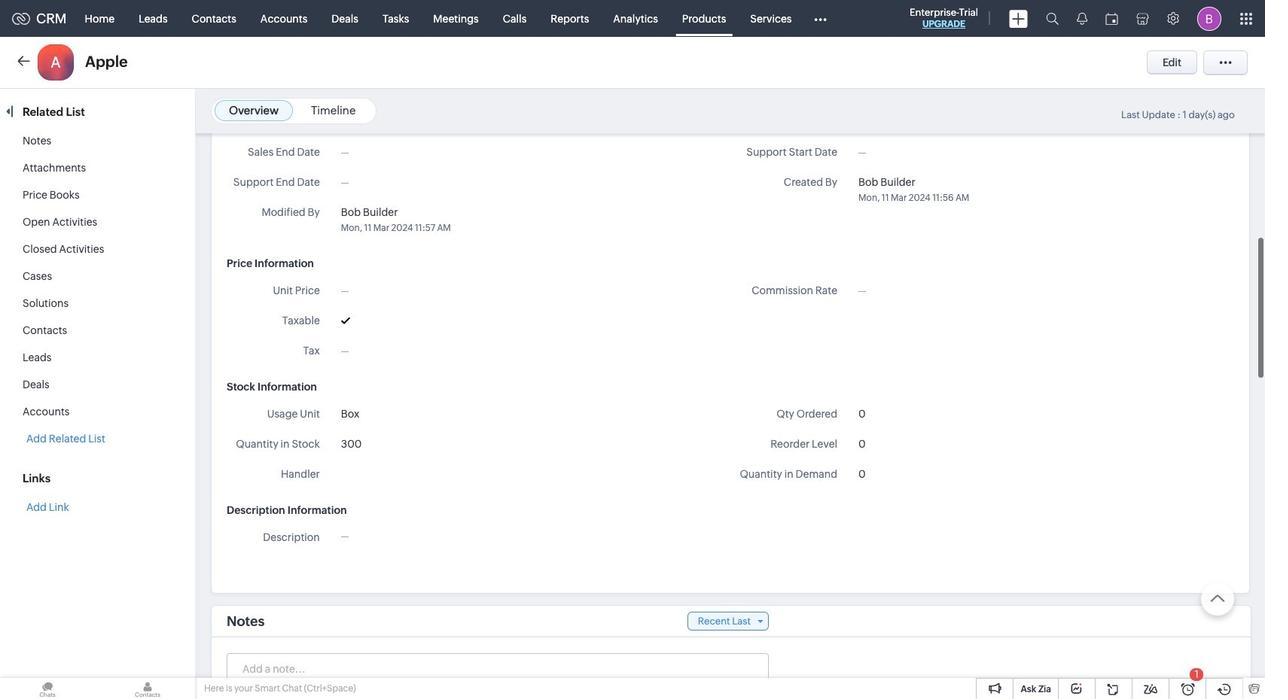 Task type: vqa. For each thing, say whether or not it's contained in the screenshot.
'Chats' image
yes



Task type: locate. For each thing, give the bounding box(es) containing it.
create menu image
[[1009, 9, 1028, 27]]

signals element
[[1068, 0, 1096, 37]]

chats image
[[0, 678, 95, 700]]

calendar image
[[1105, 12, 1118, 24]]

search image
[[1046, 12, 1059, 25]]

logo image
[[12, 12, 30, 24]]



Task type: describe. For each thing, give the bounding box(es) containing it.
search element
[[1037, 0, 1068, 37]]

profile image
[[1197, 6, 1221, 30]]

create menu element
[[1000, 0, 1037, 37]]

Add a note... field
[[227, 662, 767, 677]]

contacts image
[[100, 678, 195, 700]]

Other Modules field
[[804, 6, 836, 30]]

signals image
[[1077, 12, 1087, 25]]

profile element
[[1188, 0, 1230, 37]]



